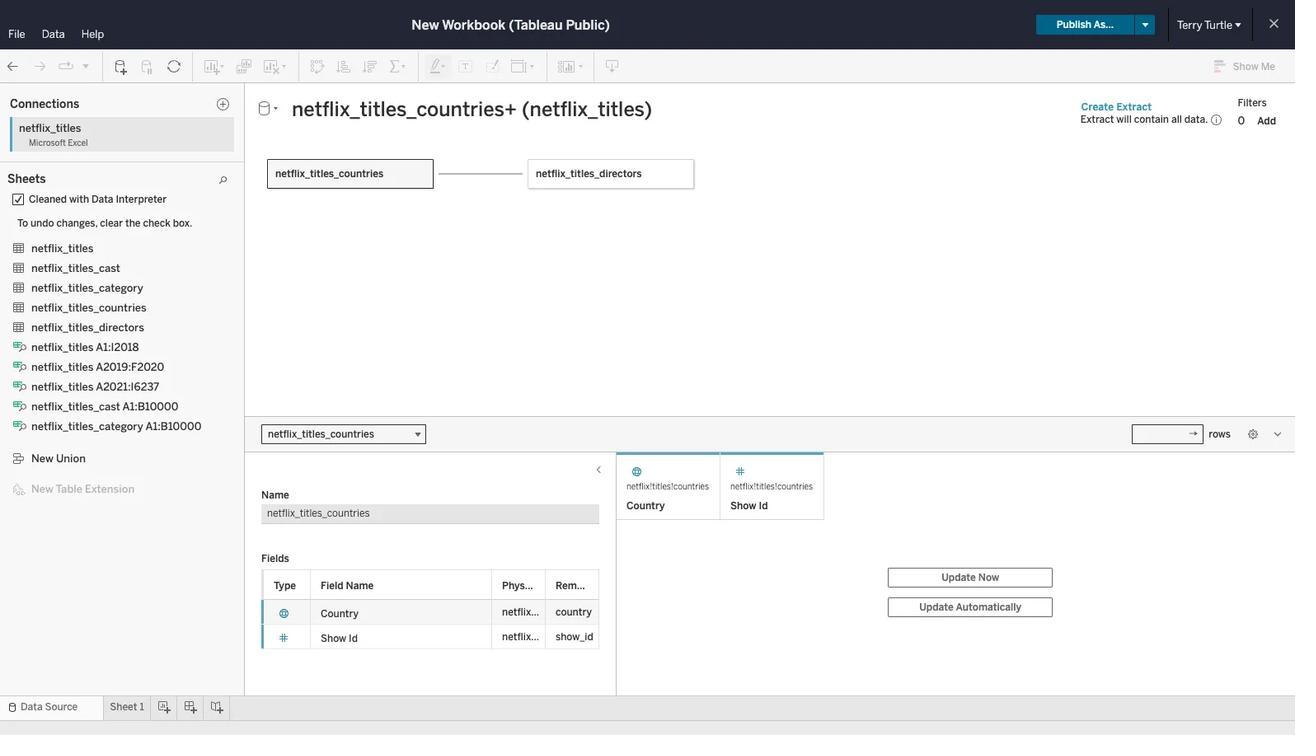Task type: vqa. For each thing, say whether or not it's contained in the screenshot.
the format
no



Task type: describe. For each thing, give the bounding box(es) containing it.
show me button
[[1207, 54, 1291, 79]]

0 horizontal spatial sheet
[[110, 702, 137, 713]]

changes,
[[56, 218, 98, 229]]

names
[[84, 349, 116, 360]]

show me
[[1233, 61, 1276, 73]]

microsoft
[[29, 139, 66, 148]]

netflix_titles microsoft excel
[[19, 122, 88, 148]]

longitude (generated)
[[42, 385, 145, 397]]

columns
[[341, 88, 383, 100]]

2 horizontal spatial name
[[620, 580, 648, 592]]

0 vertical spatial show id
[[49, 227, 87, 238]]

refresh data source image
[[166, 58, 182, 75]]

all
[[1172, 114, 1182, 125]]

netflix_titles_cast a1:b10000
[[31, 401, 179, 413]]

file
[[8, 28, 25, 40]]

extract inside 'link'
[[1117, 101, 1152, 113]]

netflix_titles for netflix_titles a2021:i6237
[[31, 381, 94, 393]]

new for new union
[[31, 453, 53, 465]]

sort descending image
[[362, 58, 379, 75]]

extract will contain all data.
[[1081, 114, 1208, 125]]

turtle
[[1205, 19, 1233, 31]]

2 horizontal spatial country
[[627, 500, 665, 512]]

extension
[[85, 483, 135, 496]]

latitude (generated)
[[42, 368, 137, 379]]

values
[[84, 402, 114, 414]]

as...
[[1094, 19, 1114, 31]]

new for new table extension
[[31, 483, 53, 496]]

publish as... button
[[1036, 15, 1135, 35]]

terry turtle
[[1178, 19, 1233, 31]]

data.
[[1185, 114, 1208, 125]]

data down undo icon
[[10, 88, 34, 101]]

the
[[125, 218, 141, 229]]

row group inside grid
[[261, 600, 600, 649]]

a1:i2018
[[96, 341, 139, 354]]

(generated) for longitude (generated)
[[90, 385, 145, 397]]

cleaned with data interpreter
[[29, 194, 167, 205]]

pause auto updates image
[[139, 58, 156, 75]]

measure for measure names
[[42, 349, 81, 360]]

1 horizontal spatial 1
[[377, 147, 387, 170]]

2 field from the left
[[595, 580, 618, 592]]

0 horizontal spatial extract
[[1081, 114, 1114, 125]]

publish as...
[[1057, 19, 1114, 31]]

update now
[[942, 572, 1000, 583]]

clear
[[100, 218, 123, 229]]

update automatically
[[920, 602, 1022, 613]]

contain
[[1135, 114, 1169, 125]]

1 horizontal spatial name
[[346, 580, 374, 592]]

show labels image
[[458, 58, 474, 75]]

show id (netflix!titles!directors)
[[49, 305, 203, 317]]

update automatically button
[[888, 597, 1053, 617]]

(netflix!titles!directors)
[[89, 305, 203, 317]]

public)
[[566, 17, 610, 33]]

netflix!titles!countries for country
[[627, 482, 709, 492]]

data source
[[21, 702, 78, 713]]

automatically
[[956, 602, 1022, 613]]

0 horizontal spatial name
[[261, 489, 289, 501]]

to
[[17, 218, 28, 229]]

sort ascending image
[[336, 58, 352, 75]]

create extract link
[[1081, 100, 1153, 113]]

add button
[[1250, 113, 1284, 129]]

remote field name
[[556, 580, 648, 592]]

remote
[[556, 580, 593, 592]]

data up replay animation image
[[42, 28, 65, 40]]

netflix_titles_category for netflix_titles_category
[[31, 282, 143, 294]]

(count) for netflix_titles_directors (count)
[[154, 324, 190, 336]]

a2019:f2020
[[96, 361, 164, 374]]

Name text field
[[261, 504, 600, 524]]

create
[[1082, 101, 1114, 113]]

update for update automatically
[[920, 602, 954, 613]]

netflix_titles for netflix_titles a2019:f2020
[[31, 361, 94, 374]]

netflix_titles for netflix_titles microsoft excel
[[19, 122, 81, 134]]

1 horizontal spatial country
[[321, 608, 359, 620]]

(count) for netflix_titles_countries (count)
[[156, 246, 192, 257]]

1 vertical spatial 1
[[140, 702, 144, 713]]

fit image
[[510, 58, 537, 75]]

filters
[[1238, 97, 1267, 108]]

0
[[1238, 114, 1245, 127]]

tables
[[15, 172, 47, 185]]

show/hide cards image
[[557, 58, 584, 75]]

box.
[[173, 218, 192, 229]]

add
[[1258, 115, 1277, 127]]

director
[[49, 288, 87, 299]]

tooltip
[[229, 289, 258, 299]]

with
[[69, 194, 89, 205]]

to undo changes, clear the check box.
[[17, 218, 192, 229]]

netflix_titles_countries button
[[261, 424, 426, 444]]

grid containing country
[[617, 452, 1296, 696]]

terry
[[1178, 19, 1203, 31]]

type
[[274, 580, 296, 592]]

a2021:i6237
[[96, 381, 159, 393]]

netflix_titles_category a1:b10000
[[31, 421, 202, 433]]

netflix_titles_cast for netflix_titles_cast a1:b10000
[[31, 401, 120, 413]]

table for new
[[56, 483, 82, 496]]

physical table
[[502, 580, 568, 592]]

netflix_titles_countries+ (netflix_titles)
[[21, 112, 201, 124]]

excel
[[68, 139, 88, 148]]

will
[[1117, 114, 1132, 125]]

(tableau
[[509, 17, 563, 33]]

netflix_titles a2021:i6237
[[31, 381, 159, 393]]



Task type: locate. For each thing, give the bounding box(es) containing it.
highlight image
[[429, 58, 448, 75]]

show
[[1233, 61, 1259, 73], [49, 227, 75, 238], [49, 305, 75, 317], [731, 500, 757, 512], [321, 633, 346, 644]]

1 field from the left
[[321, 580, 344, 592]]

update now button
[[888, 568, 1053, 588]]

physical
[[502, 580, 541, 592]]

netflix!titles!countries
[[627, 482, 709, 492], [731, 482, 813, 492]]

row containing country
[[261, 600, 600, 625]]

connections
[[10, 97, 79, 111]]

0 vertical spatial (count)
[[156, 246, 192, 257]]

2 vertical spatial country
[[321, 608, 359, 620]]

1 vertical spatial country
[[627, 500, 665, 512]]

1 vertical spatial sheet 1
[[110, 702, 144, 713]]

(netflix_titles)
[[136, 112, 201, 124]]

field name
[[321, 580, 374, 592]]

measure down longitude
[[42, 402, 81, 414]]

1 vertical spatial sheet
[[110, 702, 137, 713]]

analytics
[[76, 88, 123, 101]]

0 vertical spatial measure
[[42, 349, 81, 360]]

extract
[[1117, 101, 1152, 113], [1081, 114, 1114, 125]]

netflix_titles_cast down longitude
[[31, 401, 120, 413]]

row containing show_id
[[261, 625, 600, 649]]

name right "remote"
[[620, 580, 648, 592]]

replay animation image
[[58, 58, 74, 75]]

netflix_titles down changes,
[[31, 242, 94, 255]]

0 horizontal spatial 1
[[140, 702, 144, 713]]

(generated) up netflix_titles a2021:i6237 on the left of the page
[[83, 368, 137, 379]]

(generated) for latitude (generated)
[[83, 368, 137, 379]]

1 vertical spatial netflix_titles_category
[[31, 421, 143, 433]]

new table extension
[[31, 483, 135, 496]]

new for new workbook (tableau public)
[[412, 17, 439, 33]]

new down new union
[[31, 483, 53, 496]]

duplicate image
[[236, 58, 252, 75]]

netflix_titles_cast for netflix_titles_cast
[[31, 262, 120, 275]]

a1:b10000
[[123, 401, 179, 413], [146, 421, 202, 433]]

size
[[234, 242, 252, 253]]

0 vertical spatial extract
[[1117, 101, 1152, 113]]

netflix_titles up microsoft
[[19, 122, 81, 134]]

update down update now
[[920, 602, 954, 613]]

a1:b10000 for netflix_titles_category a1:b10000
[[146, 421, 202, 433]]

new data source image
[[113, 58, 129, 75]]

netflix_titles inside netflix_titles microsoft excel
[[19, 122, 81, 134]]

id
[[78, 227, 87, 238], [78, 305, 87, 317], [759, 500, 768, 512], [349, 633, 358, 644]]

(generated) up netflix_titles_cast a1:b10000
[[90, 385, 145, 397]]

None text field
[[1133, 424, 1204, 444]]

sheet 1 down "rows"
[[328, 147, 387, 170]]

2 netflix_titles_cast from the top
[[31, 401, 120, 413]]

1 vertical spatial extract
[[1081, 114, 1114, 125]]

source
[[45, 702, 78, 713]]

0 vertical spatial new
[[412, 17, 439, 33]]

measure values
[[42, 402, 114, 414]]

clear sheet image
[[262, 58, 289, 75]]

update inside button
[[942, 572, 976, 583]]

1 vertical spatial netflix_titles_cast
[[31, 401, 120, 413]]

netflix_titles_countries inside dropdown button
[[268, 428, 374, 440]]

new worksheet image
[[203, 58, 226, 75]]

measure for measure values
[[42, 402, 81, 414]]

longitude
[[42, 385, 88, 397]]

netflix_titles_countries
[[275, 168, 384, 180], [42, 192, 150, 204], [49, 246, 154, 257], [31, 302, 147, 314], [268, 428, 374, 440]]

extract up "will"
[[1117, 101, 1152, 113]]

2 vertical spatial new
[[31, 483, 53, 496]]

publish
[[1057, 19, 1092, 31]]

table up country
[[544, 580, 568, 592]]

2 horizontal spatial show id
[[731, 500, 768, 512]]

1 vertical spatial (count)
[[154, 324, 190, 336]]

cleaned
[[29, 194, 67, 205]]

rows
[[1209, 428, 1231, 440]]

1 horizontal spatial sheet
[[328, 147, 373, 170]]

update inside 'button'
[[920, 602, 954, 613]]

netflix_titles
[[19, 122, 81, 134], [31, 242, 94, 255], [31, 341, 94, 354], [31, 361, 94, 374], [31, 381, 94, 393]]

latitude
[[42, 368, 80, 379]]

1 row from the top
[[261, 600, 600, 625]]

interpreter
[[116, 194, 167, 205]]

data left source
[[21, 702, 43, 713]]

0 horizontal spatial sheet 1
[[110, 702, 144, 713]]

workbook
[[442, 17, 506, 33]]

0 vertical spatial table
[[56, 483, 82, 496]]

(count)
[[156, 246, 192, 257], [154, 324, 190, 336]]

None text field
[[285, 96, 1066, 122]]

rows
[[341, 116, 366, 128]]

extract down create on the right top
[[1081, 114, 1114, 125]]

1 netflix!titles!countries from the left
[[627, 482, 709, 492]]

sheet right source
[[110, 702, 137, 713]]

grid containing type
[[261, 569, 648, 684]]

2 netflix_titles_category from the top
[[31, 421, 143, 433]]

1 right source
[[140, 702, 144, 713]]

update left now
[[942, 572, 976, 583]]

1 vertical spatial a1:b10000
[[146, 421, 202, 433]]

help
[[81, 28, 104, 40]]

row group containing country
[[261, 600, 600, 649]]

field right type
[[321, 580, 344, 592]]

redo image
[[31, 58, 48, 75]]

show inside button
[[1233, 61, 1259, 73]]

country
[[556, 607, 592, 618]]

netflix_titles a1:i2018
[[31, 341, 139, 354]]

0 vertical spatial netflix_titles_cast
[[31, 262, 120, 275]]

0 vertical spatial a1:b10000
[[123, 401, 179, 413]]

2 measure from the top
[[42, 402, 81, 414]]

swap rows and columns image
[[309, 58, 326, 75]]

0 vertical spatial sheet
[[328, 147, 373, 170]]

new workbook (tableau public)
[[412, 17, 610, 33]]

table down union at the bottom left
[[56, 483, 82, 496]]

field right "remote"
[[595, 580, 618, 592]]

download image
[[604, 58, 621, 75]]

grid
[[617, 452, 1296, 696], [261, 569, 648, 684]]

table inside grid
[[544, 580, 568, 592]]

1 horizontal spatial sheet 1
[[328, 147, 387, 170]]

fields
[[261, 553, 289, 564]]

0 vertical spatial sheet 1
[[328, 147, 387, 170]]

union
[[56, 453, 86, 465]]

1
[[377, 147, 387, 170], [140, 702, 144, 713]]

totals image
[[388, 58, 408, 75]]

netflix_titles_countries (count)
[[49, 246, 192, 257]]

new
[[412, 17, 439, 33], [31, 453, 53, 465], [31, 483, 53, 496]]

1 netflix_titles_cast from the top
[[31, 262, 120, 275]]

undo
[[30, 218, 54, 229]]

1 measure from the top
[[42, 349, 81, 360]]

1 vertical spatial measure
[[42, 402, 81, 414]]

netflix_titles a2019:f2020
[[31, 361, 164, 374]]

1 down columns
[[377, 147, 387, 170]]

sheet 1 right source
[[110, 702, 144, 713]]

name right type
[[346, 580, 374, 592]]

update for update now
[[942, 572, 976, 583]]

1 vertical spatial update
[[920, 602, 954, 613]]

pages
[[190, 88, 217, 100]]

1 horizontal spatial field
[[595, 580, 618, 592]]

1 netflix_titles_category from the top
[[31, 282, 143, 294]]

data right with
[[91, 194, 113, 205]]

collapse image
[[151, 90, 161, 100]]

2 vertical spatial show id
[[321, 633, 358, 644]]

update
[[942, 572, 976, 583], [920, 602, 954, 613]]

1 vertical spatial new
[[31, 453, 53, 465]]

me
[[1261, 61, 1276, 73]]

country
[[49, 209, 87, 221], [627, 500, 665, 512], [321, 608, 359, 620]]

new up the highlight image
[[412, 17, 439, 33]]

2 netflix!titles!countries from the left
[[731, 482, 813, 492]]

0 vertical spatial update
[[942, 572, 976, 583]]

0 horizontal spatial show id
[[49, 227, 87, 238]]

0 vertical spatial 1
[[377, 147, 387, 170]]

new left union at the bottom left
[[31, 453, 53, 465]]

netflix_titles down latitude
[[31, 381, 94, 393]]

1 horizontal spatial extract
[[1117, 101, 1152, 113]]

Search text field
[[5, 143, 112, 162]]

table
[[56, 483, 82, 496], [544, 580, 568, 592]]

sheets
[[7, 172, 46, 186]]

netflix_titles_category for netflix_titles_category a1:b10000
[[31, 421, 143, 433]]

marks
[[190, 174, 218, 186]]

netflix_titles for netflix_titles a1:i2018
[[31, 341, 94, 354]]

show_id
[[556, 631, 594, 643]]

netflix!titles!countries for show id
[[731, 482, 813, 492]]

0 vertical spatial (generated)
[[83, 368, 137, 379]]

replay animation image
[[81, 61, 91, 71]]

netflix_titles_category
[[31, 282, 143, 294], [31, 421, 143, 433]]

1 vertical spatial (generated)
[[90, 385, 145, 397]]

(count) down the box.
[[156, 246, 192, 257]]

sheet down "rows"
[[328, 147, 373, 170]]

create extract
[[1082, 101, 1152, 113]]

0 vertical spatial country
[[49, 209, 87, 221]]

check
[[143, 218, 171, 229]]

row
[[261, 600, 600, 625], [261, 625, 600, 649]]

now
[[979, 572, 1000, 583]]

netflix_titles down "measure names"
[[31, 361, 94, 374]]

netflix_titles for netflix_titles
[[31, 242, 94, 255]]

netflix_titles up latitude
[[31, 341, 94, 354]]

1 horizontal spatial table
[[544, 580, 568, 592]]

row group
[[261, 600, 600, 649]]

0 horizontal spatial table
[[56, 483, 82, 496]]

field
[[321, 580, 344, 592], [595, 580, 618, 592]]

netflix_titles_category down measure values
[[31, 421, 143, 433]]

1 vertical spatial table
[[544, 580, 568, 592]]

1 horizontal spatial netflix!titles!countries
[[731, 482, 813, 492]]

2 row from the top
[[261, 625, 600, 649]]

netflix_titles_cast up "director"
[[31, 262, 120, 275]]

0 horizontal spatial country
[[49, 209, 87, 221]]

netflix_titles_category up show id (netflix!titles!directors)
[[31, 282, 143, 294]]

measure names
[[42, 349, 116, 360]]

0 horizontal spatial netflix!titles!countries
[[627, 482, 709, 492]]

format workbook image
[[484, 58, 501, 75]]

netflix_titles_directors
[[536, 168, 642, 180], [42, 270, 148, 282], [31, 322, 144, 334], [49, 324, 152, 336]]

new union
[[31, 453, 86, 465]]

undo image
[[5, 58, 21, 75]]

a1:b10000 for netflix_titles_cast a1:b10000
[[123, 401, 179, 413]]

name up fields
[[261, 489, 289, 501]]

netflix_titles_countries+
[[21, 112, 133, 124]]

table for physical
[[544, 580, 568, 592]]

1 vertical spatial show id
[[731, 500, 768, 512]]

netflix_titles_directors (count)
[[49, 324, 190, 336]]

measure up latitude
[[42, 349, 81, 360]]

(count) down (netflix!titles!directors)
[[154, 324, 190, 336]]

0 vertical spatial netflix_titles_category
[[31, 282, 143, 294]]

1 horizontal spatial show id
[[321, 633, 358, 644]]

sheet
[[328, 147, 373, 170], [110, 702, 137, 713]]

0 horizontal spatial field
[[321, 580, 344, 592]]



